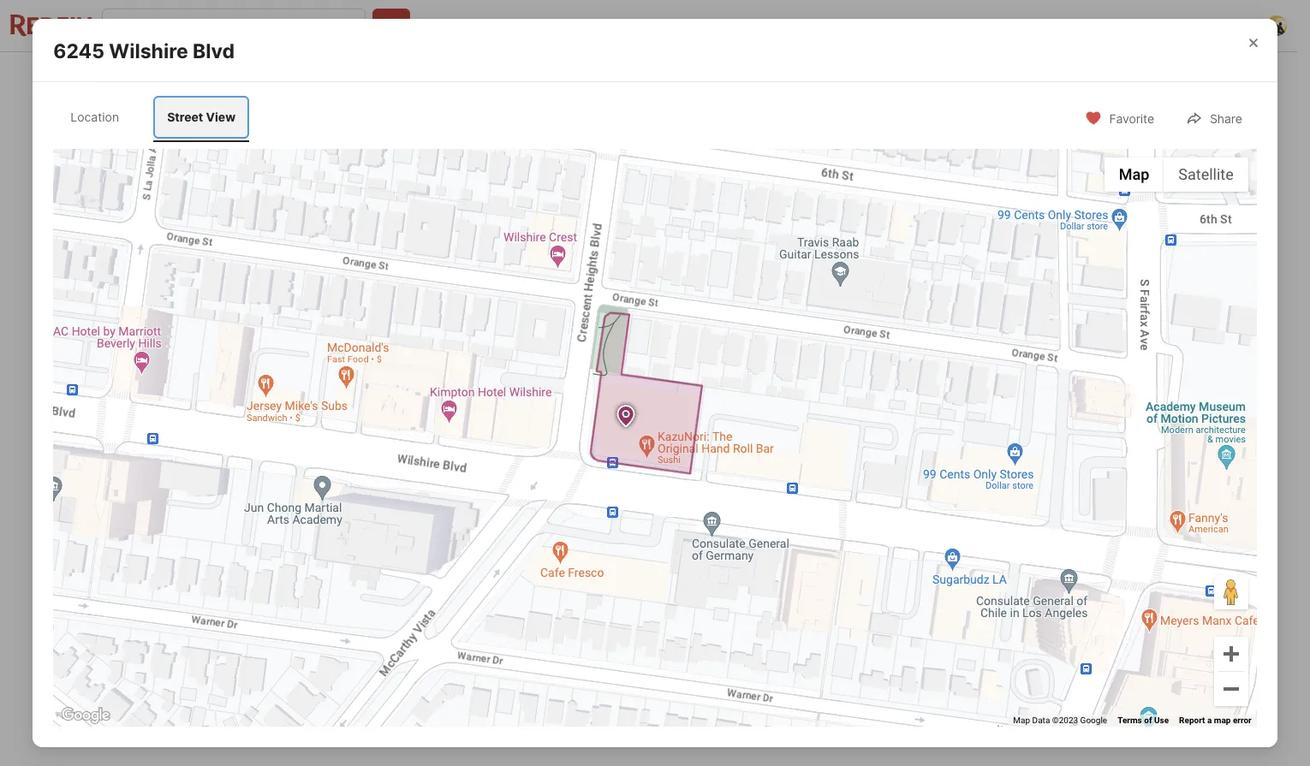 Task type: locate. For each thing, give the bounding box(es) containing it.
vision right tour at the bottom right of the page
[[882, 507, 935, 527]]

fees tab
[[497, 56, 561, 97]]

0 horizontal spatial nov
[[871, 661, 893, 674]]

0 vertical spatial 1-
[[521, 18, 532, 33]]

3d inside button
[[242, 445, 258, 460]]

1- for 844-
[[521, 18, 532, 33]]

0 vertical spatial 6245
[[53, 40, 104, 64]]

tour vision on wilshire
[[840, 507, 1033, 527]]

tab list containing search
[[190, 52, 751, 97]]

plans
[[447, 69, 478, 83], [243, 710, 296, 734]]

view down search link
[[206, 110, 236, 125]]

map data ©2023 google
[[1014, 716, 1108, 725]]

nov down 3
[[1048, 661, 1070, 674]]

menu bar inside 6245 wilshire blvd dialog
[[1105, 158, 1249, 192]]

0 vertical spatial blvd
[[193, 40, 235, 64]]

street
[[167, 110, 203, 125], [396, 445, 431, 460]]

©2023
[[1053, 716, 1079, 725]]

nov
[[871, 661, 893, 674], [959, 661, 982, 674], [1048, 661, 1070, 674]]

tab list inside 6245 wilshire blvd dialog
[[53, 93, 266, 142]]

amenities tab
[[561, 56, 655, 97]]

1 , from the left
[[438, 509, 442, 526]]

1 vertical spatial view
[[434, 445, 463, 460]]

0 vertical spatial floor
[[415, 69, 444, 83]]

share button up satellite
[[1172, 100, 1257, 135]]

1- up baths
[[426, 542, 445, 566]]

, left the "los"
[[438, 509, 442, 526]]

overview tab
[[303, 56, 397, 97]]

floor inside tab
[[415, 69, 444, 83]]

0 vertical spatial map
[[1119, 166, 1150, 184]]

share for the left share 'button'
[[1061, 68, 1093, 83]]

tour left data
[[993, 718, 1020, 735]]

use
[[1155, 716, 1169, 725]]

1 horizontal spatial 1-
[[521, 18, 532, 33]]

0 vertical spatial floor plans
[[415, 69, 478, 83]]

self guided tour option
[[840, 543, 1108, 586]]

tab list for x-out
[[190, 52, 751, 97]]

1 horizontal spatial on
[[939, 507, 960, 527]]

favorite inside 6245 wilshire blvd dialog
[[1110, 111, 1155, 126]]

6245 wilshire blvd dialog
[[0, 0, 1311, 767]]

0 vertical spatial tour
[[1004, 558, 1025, 571]]

wilshire up street view tab
[[109, 40, 188, 64]]

price
[[190, 569, 222, 586]]

street view tab
[[153, 96, 249, 139]]

2 inside thursday 2 nov
[[963, 629, 978, 659]]

1 horizontal spatial 2
[[963, 629, 978, 659]]

0 horizontal spatial map
[[1014, 716, 1031, 725]]

share button right out
[[1023, 57, 1108, 92]]

0 vertical spatial view
[[206, 110, 236, 125]]

redfin premier button
[[782, 0, 886, 51]]

tab list
[[190, 52, 751, 97], [53, 93, 266, 142], [190, 755, 813, 767]]

satellite
[[1179, 166, 1234, 184]]

error
[[1233, 716, 1252, 725]]

thursday
[[943, 614, 998, 627]]

1 horizontal spatial street view
[[396, 445, 463, 460]]

1 horizontal spatial floor
[[415, 69, 444, 83]]

0 horizontal spatial ,
[[438, 509, 442, 526]]

1 vertical spatial share button
[[1172, 100, 1257, 135]]

3d left walkthrough
[[242, 445, 258, 460]]

2 nov from the left
[[959, 661, 982, 674]]

share button inside 6245 wilshire blvd dialog
[[1172, 100, 1257, 135]]

wilshire
[[109, 40, 188, 64], [964, 507, 1033, 527], [255, 509, 310, 526], [355, 509, 406, 526]]

1 vertical spatial map
[[1014, 716, 1031, 725]]

favorite down "premier"
[[864, 68, 909, 83]]

1 horizontal spatial plans
[[447, 69, 478, 83]]

0 horizontal spatial favorite
[[864, 68, 909, 83]]

, left ca
[[524, 509, 528, 526]]

image image
[[190, 100, 833, 484], [840, 100, 1108, 288], [840, 295, 1108, 484]]

0 vertical spatial 3d
[[210, 119, 225, 132]]

favorite button for share
[[1071, 100, 1169, 135]]

0 vertical spatial share button
[[1023, 57, 1108, 92]]

0-2 beds
[[350, 542, 385, 586]]

1-844-759-7732
[[521, 18, 616, 33]]

1 vertical spatial floor plans
[[190, 710, 296, 734]]

3d walkthrough
[[242, 445, 336, 460]]

favorite button
[[825, 57, 923, 92], [1071, 100, 1169, 135]]

0 horizontal spatial blvd
[[193, 40, 235, 64]]

favorite up map popup button
[[1110, 111, 1155, 126]]

0 horizontal spatial vision
[[190, 509, 232, 526]]

nov inside wednesday 1 nov
[[871, 661, 893, 674]]

blvd left the "los"
[[410, 509, 438, 526]]

1 vertical spatial 1-
[[426, 542, 445, 566]]

tour
[[1004, 558, 1025, 571], [993, 718, 1020, 735]]

google image
[[58, 705, 114, 727]]

1 horizontal spatial street
[[396, 445, 431, 460]]

2 horizontal spatial nov
[[1048, 661, 1070, 674]]

friendly
[[219, 624, 258, 637]]

tour inside schedule tour button
[[993, 718, 1020, 735]]

3 nov from the left
[[1048, 661, 1070, 674]]

1
[[876, 629, 888, 659]]

3d left walkthrough at the top left of page
[[210, 119, 225, 132]]

0 vertical spatial street
[[167, 110, 203, 125]]

map left data
[[1014, 716, 1031, 725]]

favorite button inside 6245 wilshire blvd dialog
[[1071, 100, 1169, 135]]

0 horizontal spatial floor
[[190, 710, 239, 734]]

0 vertical spatial share
[[1061, 68, 1093, 83]]

share inside 6245 wilshire blvd dialog
[[1210, 111, 1243, 126]]

map
[[1214, 716, 1231, 725]]

1-
[[521, 18, 532, 33], [426, 542, 445, 566]]

share
[[1061, 68, 1093, 83], [1210, 111, 1243, 126]]

0 horizontal spatial share button
[[1023, 57, 1108, 92]]

1 horizontal spatial share button
[[1172, 100, 1257, 135]]

map region
[[0, 0, 1311, 767]]

wilshire up self guided tour
[[964, 507, 1033, 527]]

user photo image
[[1267, 15, 1287, 36]]

schedule
[[928, 718, 990, 735]]

2 for 0-
[[373, 542, 385, 566]]

on up self
[[939, 507, 960, 527]]

6245 inside dialog
[[53, 40, 104, 64]]

0-
[[350, 542, 373, 566]]

2 up beds
[[373, 542, 385, 566]]

street left 3d walkthrough
[[167, 110, 203, 125]]

1 horizontal spatial floor plans
[[415, 69, 478, 83]]

view inside "button"
[[434, 445, 463, 460]]

report
[[1180, 716, 1206, 725]]

1 nov from the left
[[871, 661, 893, 674]]

favorite button down "premier"
[[825, 57, 923, 92]]

plans inside tab
[[447, 69, 478, 83]]

x-
[[969, 68, 981, 83]]

favorite button up map popup button
[[1071, 100, 1169, 135]]

0 horizontal spatial share
[[1061, 68, 1093, 83]]

1 vertical spatial share
[[1210, 111, 1243, 126]]

schools
[[673, 69, 718, 83]]

0 horizontal spatial 3d
[[210, 119, 225, 132]]

nov inside thursday 2 nov
[[959, 661, 982, 674]]

map button
[[1105, 158, 1164, 192]]

tab list for share
[[53, 93, 266, 142]]

nov down 1
[[871, 661, 893, 674]]

0 horizontal spatial 2
[[373, 542, 385, 566]]

0 vertical spatial street view
[[167, 110, 236, 125]]

2 down 'thursday'
[[963, 629, 978, 659]]

1- inside 1-2.5 baths
[[426, 542, 445, 566]]

1 horizontal spatial blvd
[[410, 509, 438, 526]]

6245 up location
[[53, 40, 104, 64]]

2 inside 0-2 beds
[[373, 542, 385, 566]]

0 horizontal spatial 1-
[[426, 542, 445, 566]]

1 vertical spatial blvd
[[410, 509, 438, 526]]

street inside tab
[[167, 110, 203, 125]]

90048
[[555, 509, 598, 526]]

nov inside friday 3 nov
[[1048, 661, 1070, 674]]

1 horizontal spatial nov
[[959, 661, 982, 674]]

premier
[[832, 18, 876, 33]]

a
[[1208, 716, 1212, 725]]

1 horizontal spatial share
[[1210, 111, 1243, 126]]

view up the "los"
[[434, 445, 463, 460]]

1 vertical spatial 6245
[[317, 509, 351, 526]]

0 vertical spatial favorite button
[[825, 57, 923, 92]]

view
[[206, 110, 236, 125], [434, 445, 463, 460]]

1 horizontal spatial favorite
[[1110, 111, 1155, 126]]

favorite for share
[[1110, 111, 1155, 126]]

tour right guided
[[1004, 558, 1025, 571]]

0 horizontal spatial favorite button
[[825, 57, 923, 92]]

a/c
[[282, 624, 300, 637]]

1 vertical spatial street
[[396, 445, 431, 460]]

street inside "button"
[[396, 445, 431, 460]]

0 horizontal spatial street view
[[167, 110, 236, 125]]

,
[[438, 509, 442, 526], [524, 509, 528, 526]]

1 horizontal spatial ,
[[524, 509, 528, 526]]

1 vertical spatial 3d
[[242, 445, 258, 460]]

menu bar containing map
[[1105, 158, 1249, 192]]

1- for 2.5
[[426, 542, 445, 566]]

6245 wilshire blvd
[[53, 40, 235, 64]]

City, Address, School, Agent, ZIP search field
[[102, 9, 366, 43]]

1 horizontal spatial map
[[1119, 166, 1150, 184]]

1 horizontal spatial 3d
[[242, 445, 258, 460]]

satellite button
[[1164, 158, 1249, 192]]

schedule tour
[[928, 718, 1020, 735]]

map inside popup button
[[1119, 166, 1150, 184]]

share for share 'button' within the 6245 wilshire blvd dialog
[[1210, 111, 1243, 126]]

1- left 759-
[[521, 18, 532, 33]]

share button
[[1023, 57, 1108, 92], [1172, 100, 1257, 135]]

wednesday
[[850, 614, 914, 627]]

559-
[[517, 542, 564, 566]]

3d
[[210, 119, 225, 132], [242, 445, 258, 460]]

1 horizontal spatial 6245
[[317, 509, 351, 526]]

844-
[[532, 18, 560, 33]]

wilshire up 0-
[[355, 509, 406, 526]]

1 vertical spatial street view
[[396, 445, 463, 460]]

walkthrough
[[261, 445, 336, 460]]

0 horizontal spatial floor plans
[[190, 710, 296, 734]]

ca
[[532, 509, 551, 526]]

0 vertical spatial plans
[[447, 69, 478, 83]]

nov down 'thursday'
[[959, 661, 982, 674]]

blvd
[[193, 40, 235, 64], [410, 509, 438, 526]]

44
[[1020, 445, 1036, 460]]

map for map data ©2023 google
[[1014, 716, 1031, 725]]

map left satellite
[[1119, 166, 1150, 184]]

vision up the $3,411+
[[190, 509, 232, 526]]

0 horizontal spatial street
[[167, 110, 203, 125]]

blvd up search link
[[193, 40, 235, 64]]

street view up the "los"
[[396, 445, 463, 460]]

1 horizontal spatial view
[[434, 445, 463, 460]]

street view down search link
[[167, 110, 236, 125]]

map for map
[[1119, 166, 1150, 184]]

on up the $3,411+
[[235, 509, 252, 526]]

friday 3 nov
[[1041, 614, 1076, 674]]

1 vertical spatial favorite button
[[1071, 100, 1169, 135]]

nov for 3
[[1048, 661, 1070, 674]]

baths
[[426, 569, 463, 586]]

vision
[[882, 507, 935, 527], [190, 509, 232, 526]]

1 vertical spatial favorite
[[1110, 111, 1155, 126]]

0 vertical spatial 2
[[373, 542, 385, 566]]

x-out
[[969, 68, 1001, 83]]

photos
[[1039, 445, 1080, 460]]

6245 up 0-
[[317, 509, 351, 526]]

1 vertical spatial 2
[[963, 629, 978, 659]]

1-2.5 baths
[[426, 542, 476, 586]]

1 vertical spatial tour
[[993, 718, 1020, 735]]

ft
[[538, 569, 551, 586]]

guided
[[967, 558, 1002, 571]]

1 horizontal spatial favorite button
[[1071, 100, 1169, 135]]

map entry image
[[727, 505, 812, 591]]

tab list containing location
[[53, 93, 266, 142]]

0 horizontal spatial 6245
[[53, 40, 104, 64]]

street up vision on wilshire 6245 wilshire blvd , los angeles , ca 90048
[[396, 445, 431, 460]]

menu bar
[[1105, 158, 1249, 192]]

0 vertical spatial favorite
[[864, 68, 909, 83]]

location
[[70, 110, 119, 125]]

1 vertical spatial plans
[[243, 710, 296, 734]]

2
[[373, 542, 385, 566], [963, 629, 978, 659]]

0 horizontal spatial view
[[206, 110, 236, 125]]

3d walkthrough link
[[190, 100, 833, 487]]



Task type: vqa. For each thing, say whether or not it's contained in the screenshot.
Protection
no



Task type: describe. For each thing, give the bounding box(es) containing it.
pet friendly
[[200, 624, 258, 637]]

3d for 3d walkthrough
[[210, 119, 225, 132]]

559-1,353 sq ft
[[517, 542, 618, 586]]

wilshire inside dialog
[[109, 40, 188, 64]]

more
[[574, 624, 599, 637]]

street view inside tab
[[167, 110, 236, 125]]

beds
[[350, 569, 383, 586]]

self guided tour list box
[[840, 543, 1108, 586]]

street view inside "button"
[[396, 445, 463, 460]]

tour
[[840, 507, 878, 527]]

fees
[[516, 69, 542, 83]]

$3,411+ /mo price
[[190, 542, 309, 586]]

redfin
[[792, 18, 829, 33]]

in
[[428, 624, 437, 637]]

1,353
[[564, 542, 618, 566]]

w/d
[[405, 624, 425, 637]]

3
[[1051, 629, 1067, 659]]

feed
[[1117, 18, 1145, 33]]

dishwasher
[[324, 624, 381, 637]]

terms of use
[[1118, 716, 1169, 725]]

$3,411+
[[190, 542, 267, 566]]

floor plans inside tab
[[415, 69, 478, 83]]

patio/balcony
[[484, 624, 550, 637]]

schools tab
[[655, 56, 737, 97]]

2 , from the left
[[524, 509, 528, 526]]

search
[[243, 69, 284, 83]]

wilshire up /mo
[[255, 509, 310, 526]]

of
[[1145, 716, 1153, 725]]

view inside tab
[[206, 110, 236, 125]]

3d walkthrough
[[210, 119, 310, 132]]

favorite for x-out
[[864, 68, 909, 83]]

1 vertical spatial floor
[[190, 710, 239, 734]]

walkthrough
[[227, 119, 310, 132]]

submit search image
[[383, 17, 400, 34]]

tour inside self guided tour option
[[1004, 558, 1025, 571]]

2.5
[[445, 542, 476, 566]]

pet
[[200, 624, 216, 637]]

unit
[[440, 624, 460, 637]]

nov for 2
[[959, 661, 982, 674]]

data
[[1033, 716, 1050, 725]]

44 photos
[[1020, 445, 1080, 460]]

blvd inside dialog
[[193, 40, 235, 64]]

terms
[[1118, 716, 1142, 725]]

44 photos button
[[982, 436, 1094, 470]]

angeles
[[472, 509, 524, 526]]

2 for thursday
[[963, 629, 978, 659]]

3d walkthrough button
[[203, 436, 350, 470]]

overview
[[322, 69, 378, 83]]

location tab
[[57, 96, 133, 139]]

favorite button for x-out
[[825, 57, 923, 92]]

feed button
[[1107, 0, 1189, 51]]

/mo
[[272, 542, 309, 566]]

schedule tour button
[[840, 706, 1108, 747]]

self
[[945, 558, 965, 571]]

7732
[[587, 18, 616, 33]]

street view button
[[357, 436, 478, 470]]

out
[[981, 68, 1001, 83]]

nov for 1
[[871, 661, 893, 674]]

redfin premier
[[792, 18, 876, 33]]

1 horizontal spatial vision
[[882, 507, 935, 527]]

friday
[[1041, 614, 1076, 627]]

amenities
[[580, 69, 636, 83]]

google
[[1081, 716, 1108, 725]]

sq
[[517, 569, 534, 586]]

search link
[[209, 66, 284, 87]]

self guided tour
[[945, 558, 1025, 571]]

759-
[[560, 18, 587, 33]]

floor plans tab
[[397, 56, 497, 97]]

los
[[445, 509, 468, 526]]

report a map error
[[1180, 716, 1252, 725]]

3d for 3d walkthrough
[[242, 445, 258, 460]]

terms of use link
[[1118, 716, 1169, 725]]

6245 wilshire blvd element
[[53, 19, 255, 64]]

0 horizontal spatial on
[[235, 509, 252, 526]]

x-out button
[[930, 57, 1016, 92]]

thursday 2 nov
[[943, 614, 998, 674]]

report a map error link
[[1180, 716, 1252, 725]]

w/d in unit
[[405, 624, 460, 637]]

next image
[[1087, 633, 1115, 660]]

wednesday 1 nov
[[850, 614, 914, 674]]

vision on wilshire 6245 wilshire blvd , los angeles , ca 90048
[[190, 509, 598, 526]]

0 horizontal spatial plans
[[243, 710, 296, 734]]



